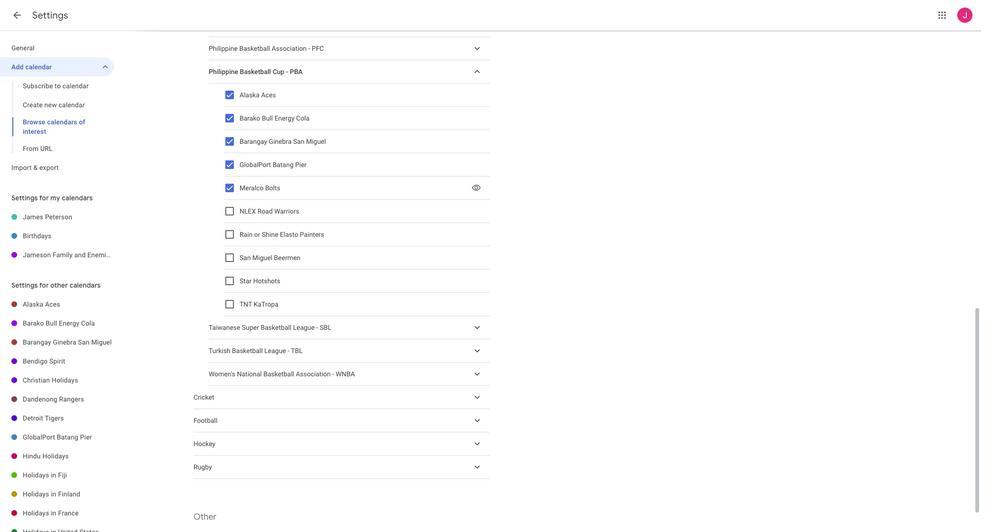 Task type: locate. For each thing, give the bounding box(es) containing it.
in for fiji
[[51, 472, 56, 479]]

2 horizontal spatial san
[[293, 138, 305, 145]]

holidays for finland
[[23, 491, 49, 498]]

0 vertical spatial settings
[[32, 9, 68, 21]]

2 vertical spatial in
[[51, 509, 56, 517]]

calendars down create new calendar
[[47, 118, 77, 126]]

holidays down hindu
[[23, 472, 49, 479]]

dandenong rangers
[[23, 396, 84, 403]]

globalport batang pier up bolts
[[240, 161, 307, 169]]

batang
[[273, 161, 294, 169], [57, 434, 78, 441]]

0 horizontal spatial globalport
[[23, 434, 55, 441]]

from
[[23, 145, 39, 152]]

settings for my calendars tree
[[0, 208, 160, 264]]

calendar up subscribe
[[25, 63, 52, 71]]

holidays inside "link"
[[23, 509, 49, 517]]

0 horizontal spatial alaska
[[23, 301, 43, 308]]

tree containing general
[[0, 38, 114, 177]]

settings heading
[[32, 9, 68, 21]]

1 and from the left
[[74, 251, 86, 259]]

1 horizontal spatial bull
[[262, 114, 273, 122]]

1 vertical spatial globalport
[[23, 434, 55, 441]]

calendar for subscribe to calendar
[[63, 82, 89, 90]]

0 vertical spatial calendars
[[47, 118, 77, 126]]

tree item
[[209, 14, 490, 37], [194, 529, 490, 532]]

2 vertical spatial calendars
[[70, 281, 101, 290]]

globalport
[[240, 161, 271, 169], [23, 434, 55, 441]]

1 vertical spatial globalport batang pier
[[23, 434, 92, 441]]

1 horizontal spatial group
[[194, 529, 490, 532]]

holidays in france tree item
[[0, 504, 114, 523]]

1 vertical spatial association
[[296, 370, 331, 378]]

settings up james at the left of page
[[11, 194, 38, 202]]

alaska down settings for other calendars
[[23, 301, 43, 308]]

other
[[50, 281, 68, 290]]

calendars inside browse calendars of interest
[[47, 118, 77, 126]]

taiwanese super basketball league - sbl
[[209, 324, 332, 331]]

0 horizontal spatial barangay ginebra san miguel
[[23, 339, 112, 346]]

0 vertical spatial barako
[[240, 114, 260, 122]]

2 in from the top
[[51, 491, 56, 498]]

0 horizontal spatial san
[[78, 339, 90, 346]]

holidays down holidays in fiji
[[23, 491, 49, 498]]

- inside tree item
[[288, 347, 290, 355]]

basketball up national
[[232, 347, 263, 355]]

0 vertical spatial league
[[293, 324, 315, 331]]

0 vertical spatial miguel
[[306, 138, 326, 145]]

- left pfc at the top left
[[309, 45, 310, 52]]

in left fiji
[[51, 472, 56, 479]]

league left sbl
[[293, 324, 315, 331]]

interest
[[23, 128, 46, 135]]

go back image
[[11, 9, 23, 21]]

philippine basketball cup - pba
[[209, 68, 303, 75]]

barangay inside tree item
[[23, 339, 51, 346]]

holidays in fiji tree item
[[0, 466, 114, 485]]

philippine inside tree item
[[209, 68, 238, 75]]

0 horizontal spatial globalport batang pier
[[23, 434, 92, 441]]

cola up barangay ginebra san miguel link
[[81, 320, 95, 327]]

1 vertical spatial in
[[51, 491, 56, 498]]

0 vertical spatial calendar
[[25, 63, 52, 71]]

holidays down holidays in finland
[[23, 509, 49, 517]]

settings
[[32, 9, 68, 21], [11, 194, 38, 202], [11, 281, 38, 290]]

0 vertical spatial alaska aces
[[240, 91, 276, 99]]

0 horizontal spatial alaska aces
[[23, 301, 60, 308]]

0 vertical spatial barako bull energy cola
[[240, 114, 310, 122]]

aces down cup
[[261, 91, 276, 99]]

1 vertical spatial batang
[[57, 434, 78, 441]]

and right family
[[74, 251, 86, 259]]

0 horizontal spatial barako
[[23, 320, 44, 327]]

aces
[[261, 91, 276, 99], [45, 301, 60, 308]]

0 vertical spatial in
[[51, 472, 56, 479]]

my
[[50, 194, 60, 202]]

calendar
[[25, 63, 52, 71], [63, 82, 89, 90], [59, 101, 85, 109]]

settings down jameson
[[11, 281, 38, 290]]

barako down philippine basketball cup - pba
[[240, 114, 260, 122]]

1 vertical spatial alaska
[[23, 301, 43, 308]]

detroit tigers
[[23, 415, 64, 422]]

tigers
[[45, 415, 64, 422]]

globalport inside tree item
[[23, 434, 55, 441]]

1 horizontal spatial barako
[[240, 114, 260, 122]]

cup
[[273, 68, 285, 75]]

0 horizontal spatial miguel
[[91, 339, 112, 346]]

miguel
[[306, 138, 326, 145], [253, 254, 273, 262], [91, 339, 112, 346]]

0 vertical spatial san
[[293, 138, 305, 145]]

0 vertical spatial energy
[[275, 114, 295, 122]]

bendigo spirit tree item
[[0, 352, 114, 371]]

league
[[293, 324, 315, 331], [265, 347, 286, 355]]

road
[[258, 208, 273, 215]]

2 vertical spatial san
[[78, 339, 90, 346]]

- left wnba
[[333, 370, 334, 378]]

alaska down philippine basketball cup - pba
[[240, 91, 260, 99]]

1 vertical spatial calendar
[[63, 82, 89, 90]]

barako
[[240, 114, 260, 122], [23, 320, 44, 327]]

basketball right national
[[264, 370, 294, 378]]

alaska aces tree item
[[0, 295, 114, 314]]

0 vertical spatial aces
[[261, 91, 276, 99]]

holidays inside 'tree item'
[[23, 491, 49, 498]]

globalport batang pier inside globalport batang pier link
[[23, 434, 92, 441]]

1 vertical spatial bull
[[46, 320, 57, 327]]

ginebra up bolts
[[269, 138, 292, 145]]

1 vertical spatial barako
[[23, 320, 44, 327]]

1 horizontal spatial barangay
[[240, 138, 267, 145]]

in for finland
[[51, 491, 56, 498]]

- inside "tree item"
[[309, 45, 310, 52]]

- right cup
[[286, 68, 288, 75]]

energy down alaska aces link
[[59, 320, 80, 327]]

cola down pba
[[296, 114, 310, 122]]

rugby
[[194, 463, 212, 471]]

miguel inside tree item
[[91, 339, 112, 346]]

tree
[[0, 38, 114, 177]]

2 and from the left
[[130, 251, 141, 259]]

in inside "link"
[[51, 509, 56, 517]]

basketball down katropa
[[261, 324, 292, 331]]

0 horizontal spatial ginebra
[[53, 339, 76, 346]]

0 vertical spatial philippine
[[209, 45, 238, 52]]

bull
[[262, 114, 273, 122], [46, 320, 57, 327]]

0 vertical spatial group
[[0, 76, 114, 158]]

shine
[[262, 231, 279, 238]]

calendars up alaska aces link
[[70, 281, 101, 290]]

alaska aces down settings for other calendars
[[23, 301, 60, 308]]

dandenong
[[23, 396, 57, 403]]

0 vertical spatial globalport
[[240, 161, 271, 169]]

san miguel beermen
[[240, 254, 301, 262]]

bull inside tree item
[[46, 320, 57, 327]]

0 horizontal spatial and
[[74, 251, 86, 259]]

1 horizontal spatial globalport batang pier
[[240, 161, 307, 169]]

1 vertical spatial settings
[[11, 194, 38, 202]]

tbl
[[291, 347, 303, 355]]

alaska
[[240, 91, 260, 99], [23, 301, 43, 308]]

san
[[293, 138, 305, 145], [240, 254, 251, 262], [78, 339, 90, 346]]

energy down cup
[[275, 114, 295, 122]]

ginebra up bendigo spirit link
[[53, 339, 76, 346]]

alaska aces down philippine basketball cup - pba
[[240, 91, 276, 99]]

philippine inside "tree item"
[[209, 45, 238, 52]]

barako up "barangay ginebra san miguel" tree item on the bottom left of the page
[[23, 320, 44, 327]]

2 philippine from the top
[[209, 68, 238, 75]]

in up holidays in united states tree item
[[51, 509, 56, 517]]

1 horizontal spatial aces
[[261, 91, 276, 99]]

aces down settings for other calendars
[[45, 301, 60, 308]]

and right bbq
[[130, 251, 141, 259]]

1 horizontal spatial alaska
[[240, 91, 260, 99]]

basketball for cup
[[240, 68, 271, 75]]

0 horizontal spatial group
[[0, 76, 114, 158]]

globalport batang pier up hindu holidays tree item
[[23, 434, 92, 441]]

bolts
[[265, 184, 281, 192]]

for
[[39, 194, 49, 202], [39, 281, 49, 290]]

- for tbl
[[288, 347, 290, 355]]

barangay ginebra san miguel
[[240, 138, 326, 145], [23, 339, 112, 346]]

alaska inside alaska aces link
[[23, 301, 43, 308]]

0 vertical spatial pier
[[295, 161, 307, 169]]

1 horizontal spatial barangay ginebra san miguel
[[240, 138, 326, 145]]

-
[[309, 45, 310, 52], [286, 68, 288, 75], [317, 324, 318, 331], [288, 347, 290, 355], [333, 370, 334, 378]]

1 horizontal spatial league
[[293, 324, 315, 331]]

1 in from the top
[[51, 472, 56, 479]]

0 horizontal spatial aces
[[45, 301, 60, 308]]

globalport batang pier
[[240, 161, 307, 169], [23, 434, 92, 441]]

calendar right to
[[63, 82, 89, 90]]

1 vertical spatial calendars
[[62, 194, 93, 202]]

0 horizontal spatial barangay
[[23, 339, 51, 346]]

1 horizontal spatial ginebra
[[269, 138, 292, 145]]

james
[[23, 213, 43, 221]]

1 vertical spatial for
[[39, 281, 49, 290]]

philippine basketball association - pfc
[[209, 45, 324, 52]]

0 horizontal spatial pier
[[80, 434, 92, 441]]

pier inside tree item
[[80, 434, 92, 441]]

finland
[[58, 491, 80, 498]]

1 vertical spatial barangay
[[23, 339, 51, 346]]

- left tbl in the left of the page
[[288, 347, 290, 355]]

holidays in finland
[[23, 491, 80, 498]]

batang up hindu holidays link
[[57, 434, 78, 441]]

holidays in finland link
[[23, 485, 114, 504]]

0 horizontal spatial batang
[[57, 434, 78, 441]]

2 vertical spatial calendar
[[59, 101, 85, 109]]

san inside tree item
[[78, 339, 90, 346]]

2 vertical spatial settings
[[11, 281, 38, 290]]

holidays down bendigo spirit link
[[52, 377, 78, 384]]

1 horizontal spatial san
[[240, 254, 251, 262]]

detroit tigers tree item
[[0, 409, 114, 428]]

1 vertical spatial alaska aces
[[23, 301, 60, 308]]

philippine
[[209, 45, 238, 52], [209, 68, 238, 75]]

hindu holidays tree item
[[0, 447, 114, 466]]

2 for from the top
[[39, 281, 49, 290]]

1 vertical spatial aces
[[45, 301, 60, 308]]

0 vertical spatial batang
[[273, 161, 294, 169]]

1 vertical spatial san
[[240, 254, 251, 262]]

1 vertical spatial ginebra
[[53, 339, 76, 346]]

basketball
[[240, 45, 270, 52], [240, 68, 271, 75], [261, 324, 292, 331], [232, 347, 263, 355], [264, 370, 294, 378]]

0 vertical spatial globalport batang pier
[[240, 161, 307, 169]]

0 horizontal spatial energy
[[59, 320, 80, 327]]

women's national basketball association - wnba tree item
[[209, 363, 490, 386]]

katropa
[[254, 301, 279, 308]]

holidays
[[52, 377, 78, 384], [42, 453, 69, 460], [23, 472, 49, 479], [23, 491, 49, 498], [23, 509, 49, 517]]

1 horizontal spatial and
[[130, 251, 141, 259]]

barako bull energy cola down alaska aces tree item
[[23, 320, 95, 327]]

hockey tree item
[[194, 433, 490, 456]]

globalport batang pier tree item
[[0, 428, 114, 447]]

in
[[51, 472, 56, 479], [51, 491, 56, 498], [51, 509, 56, 517]]

league left tbl in the left of the page
[[265, 347, 286, 355]]

basketball up philippine basketball cup - pba
[[240, 45, 270, 52]]

add
[[11, 63, 24, 71]]

1 for from the top
[[39, 194, 49, 202]]

barako bull energy cola down cup
[[240, 114, 310, 122]]

and
[[74, 251, 86, 259], [130, 251, 141, 259]]

basketball inside "tree item"
[[240, 45, 270, 52]]

0 horizontal spatial cola
[[81, 320, 95, 327]]

for left my at top left
[[39, 194, 49, 202]]

for left other
[[39, 281, 49, 290]]

in inside 'tree item'
[[51, 491, 56, 498]]

super
[[242, 324, 259, 331]]

0 horizontal spatial league
[[265, 347, 286, 355]]

philippine for philippine basketball cup - pba
[[209, 68, 238, 75]]

barangay up meralco
[[240, 138, 267, 145]]

0 horizontal spatial barako bull energy cola
[[23, 320, 95, 327]]

1 vertical spatial energy
[[59, 320, 80, 327]]

0 vertical spatial alaska
[[240, 91, 260, 99]]

3 in from the top
[[51, 509, 56, 517]]

batang up bolts
[[273, 161, 294, 169]]

calendar up of
[[59, 101, 85, 109]]

1 vertical spatial cola
[[81, 320, 95, 327]]

0 vertical spatial ginebra
[[269, 138, 292, 145]]

taiwanese
[[209, 324, 241, 331]]

1 horizontal spatial batang
[[273, 161, 294, 169]]

barangay ginebra san miguel link
[[23, 333, 114, 352]]

globalport up meralco
[[240, 161, 271, 169]]

settings for settings
[[32, 9, 68, 21]]

1 vertical spatial miguel
[[253, 254, 273, 262]]

basketball inside tree item
[[232, 347, 263, 355]]

in left finland
[[51, 491, 56, 498]]

add calendar tree item
[[0, 57, 114, 76]]

barako bull energy cola
[[240, 114, 310, 122], [23, 320, 95, 327]]

detroit
[[23, 415, 43, 422]]

of
[[79, 118, 85, 126]]

rain
[[240, 231, 253, 238]]

2 horizontal spatial miguel
[[306, 138, 326, 145]]

group
[[0, 76, 114, 158], [194, 529, 490, 532]]

bendigo spirit
[[23, 358, 65, 365]]

2 vertical spatial miguel
[[91, 339, 112, 346]]

association
[[272, 45, 307, 52], [296, 370, 331, 378]]

calendars for other
[[70, 281, 101, 290]]

barangay up bendigo in the left bottom of the page
[[23, 339, 51, 346]]

basketball left cup
[[240, 68, 271, 75]]

jameson
[[23, 251, 51, 259]]

globalport down detroit tigers
[[23, 434, 55, 441]]

1 horizontal spatial energy
[[275, 114, 295, 122]]

association up pba
[[272, 45, 307, 52]]

calendars for my
[[62, 194, 93, 202]]

ginebra inside tree item
[[53, 339, 76, 346]]

1 vertical spatial barangay ginebra san miguel
[[23, 339, 112, 346]]

settings right go back 'image'
[[32, 9, 68, 21]]

1 vertical spatial league
[[265, 347, 286, 355]]

association down tbl in the left of the page
[[296, 370, 331, 378]]

philippine basketball association - pfc tree item
[[209, 37, 490, 60]]

1 vertical spatial philippine
[[209, 68, 238, 75]]

alaska aces
[[240, 91, 276, 99], [23, 301, 60, 308]]

hotshots
[[253, 277, 281, 285]]

0 vertical spatial association
[[272, 45, 307, 52]]

1 horizontal spatial cola
[[296, 114, 310, 122]]

1 vertical spatial barako bull energy cola
[[23, 320, 95, 327]]

0 horizontal spatial bull
[[46, 320, 57, 327]]

1 philippine from the top
[[209, 45, 238, 52]]

0 vertical spatial for
[[39, 194, 49, 202]]

calendars right my at top left
[[62, 194, 93, 202]]

1 vertical spatial pier
[[80, 434, 92, 441]]

calendars
[[47, 118, 77, 126], [62, 194, 93, 202], [70, 281, 101, 290]]



Task type: vqa. For each thing, say whether or not it's contained in the screenshot.
chicago blackhawks tree item
no



Task type: describe. For each thing, give the bounding box(es) containing it.
- for pba
[[286, 68, 288, 75]]

sbl
[[320, 324, 332, 331]]

elasto
[[280, 231, 299, 238]]

for for my
[[39, 194, 49, 202]]

nlex road warriors
[[240, 208, 300, 215]]

beermen
[[274, 254, 301, 262]]

meralco bolts
[[240, 184, 281, 192]]

turkish basketball league - tbl
[[209, 347, 303, 355]]

from url
[[23, 145, 53, 152]]

women's national basketball association - wnba
[[209, 370, 355, 378]]

barako inside tree item
[[23, 320, 44, 327]]

group containing subscribe to calendar
[[0, 76, 114, 158]]

turkish basketball league - tbl tree item
[[209, 340, 490, 363]]

philippine basketball cup - pba tree item
[[209, 60, 490, 84]]

turkish
[[209, 347, 231, 355]]

birthdays link
[[23, 226, 114, 245]]

bendigo spirit link
[[23, 352, 114, 371]]

1 horizontal spatial barako bull energy cola
[[240, 114, 310, 122]]

spirit
[[49, 358, 65, 365]]

settings for settings for other calendars
[[11, 281, 38, 290]]

energy inside tree item
[[59, 320, 80, 327]]

christian holidays tree item
[[0, 371, 114, 390]]

settings for my calendars
[[11, 194, 93, 202]]

peterson
[[45, 213, 72, 221]]

christian holidays link
[[23, 371, 114, 390]]

barako bull energy cola inside tree item
[[23, 320, 95, 327]]

import
[[11, 164, 32, 171]]

rangers
[[59, 396, 84, 403]]

other
[[194, 512, 217, 522]]

1 vertical spatial tree item
[[194, 529, 490, 532]]

holidays in fiji
[[23, 472, 67, 479]]

alaska aces link
[[23, 295, 114, 314]]

league inside tree item
[[293, 324, 315, 331]]

1 vertical spatial group
[[194, 529, 490, 532]]

in for france
[[51, 509, 56, 517]]

philippine for philippine basketball association - pfc
[[209, 45, 238, 52]]

0 vertical spatial cola
[[296, 114, 310, 122]]

subscribe to calendar
[[23, 82, 89, 90]]

football
[[194, 417, 218, 425]]

hindu
[[23, 453, 41, 460]]

barako bull energy cola tree item
[[0, 314, 114, 333]]

settings for settings for my calendars
[[11, 194, 38, 202]]

0 vertical spatial bull
[[262, 114, 273, 122]]

dandenong rangers link
[[23, 390, 114, 409]]

holidays for france
[[23, 509, 49, 517]]

birthdays
[[23, 232, 52, 240]]

barangay ginebra san miguel inside tree item
[[23, 339, 112, 346]]

aces inside tree item
[[45, 301, 60, 308]]

1 horizontal spatial alaska aces
[[240, 91, 276, 99]]

holidays in france link
[[23, 504, 114, 523]]

association inside women's national basketball association - wnba tree item
[[296, 370, 331, 378]]

or
[[254, 231, 260, 238]]

christian
[[23, 377, 50, 384]]

browse calendars of interest
[[23, 118, 85, 135]]

barangay ginebra san miguel tree item
[[0, 333, 114, 352]]

football tree item
[[194, 409, 490, 433]]

painters
[[300, 231, 325, 238]]

globalport batang pier link
[[23, 428, 114, 447]]

basketball for association
[[240, 45, 270, 52]]

alaska aces inside tree item
[[23, 301, 60, 308]]

add calendar
[[11, 63, 52, 71]]

settings for other calendars
[[11, 281, 101, 290]]

star
[[240, 277, 252, 285]]

to
[[55, 82, 61, 90]]

holidays up holidays in fiji tree item
[[42, 453, 69, 460]]

create new calendar
[[23, 101, 85, 109]]

james peterson tree item
[[0, 208, 114, 226]]

export
[[39, 164, 59, 171]]

birthdays tree item
[[0, 226, 114, 245]]

&
[[33, 164, 38, 171]]

women's
[[209, 370, 236, 378]]

1 horizontal spatial miguel
[[253, 254, 273, 262]]

france
[[58, 509, 79, 517]]

star hotshots
[[240, 277, 281, 285]]

christian holidays
[[23, 377, 78, 384]]

holidays in france
[[23, 509, 79, 517]]

jameson family and enemies bbq and brawl link
[[23, 245, 160, 264]]

holidays for fiji
[[23, 472, 49, 479]]

general
[[11, 44, 35, 52]]

holidays in united states tree item
[[0, 523, 114, 532]]

calendar for create new calendar
[[59, 101, 85, 109]]

hockey
[[194, 440, 216, 448]]

jameson family and enemies bbq and brawl tree item
[[0, 245, 160, 264]]

james peterson
[[23, 213, 72, 221]]

taiwanese super basketball league - sbl tree item
[[209, 316, 490, 340]]

family
[[53, 251, 73, 259]]

create
[[23, 101, 43, 109]]

url
[[40, 145, 53, 152]]

settings for other calendars tree
[[0, 295, 114, 532]]

jameson family and enemies bbq and brawl
[[23, 251, 160, 259]]

association inside philippine basketball association - pfc "tree item"
[[272, 45, 307, 52]]

pba
[[290, 68, 303, 75]]

tnt katropa
[[240, 301, 279, 308]]

hindu holidays
[[23, 453, 69, 460]]

0 vertical spatial tree item
[[209, 14, 490, 37]]

rugby tree item
[[194, 456, 490, 479]]

meralco
[[240, 184, 264, 192]]

enemies
[[87, 251, 113, 259]]

batang inside tree item
[[57, 434, 78, 441]]

1 horizontal spatial pier
[[295, 161, 307, 169]]

rain or shine elasto painters
[[240, 231, 325, 238]]

brawl
[[143, 251, 160, 259]]

bendigo
[[23, 358, 48, 365]]

1 horizontal spatial globalport
[[240, 161, 271, 169]]

- for pfc
[[309, 45, 310, 52]]

calendar inside tree item
[[25, 63, 52, 71]]

basketball for league
[[232, 347, 263, 355]]

0 vertical spatial barangay ginebra san miguel
[[240, 138, 326, 145]]

dandenong rangers tree item
[[0, 390, 114, 409]]

cricket tree item
[[194, 386, 490, 409]]

cricket
[[194, 394, 214, 401]]

hindu holidays link
[[23, 447, 114, 466]]

pfc
[[312, 45, 324, 52]]

fiji
[[58, 472, 67, 479]]

barako bull energy cola link
[[23, 314, 114, 333]]

national
[[237, 370, 262, 378]]

bbq
[[115, 251, 128, 259]]

browse
[[23, 118, 46, 126]]

other tree
[[194, 529, 490, 532]]

holidays in finland tree item
[[0, 485, 114, 504]]

- left sbl
[[317, 324, 318, 331]]

for for other
[[39, 281, 49, 290]]

new
[[44, 101, 57, 109]]

import & export
[[11, 164, 59, 171]]

nlex
[[240, 208, 256, 215]]

tnt
[[240, 301, 252, 308]]

holidays in fiji link
[[23, 466, 114, 485]]

detroit tigers link
[[23, 409, 114, 428]]

cola inside tree item
[[81, 320, 95, 327]]

league inside tree item
[[265, 347, 286, 355]]



